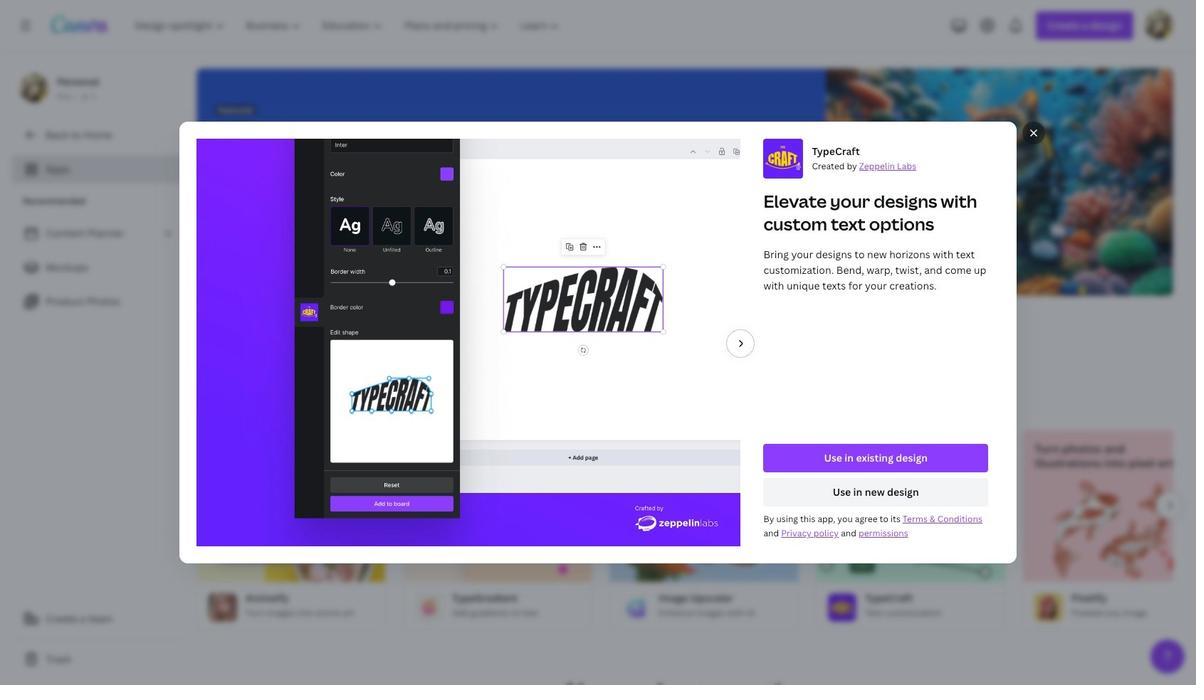 Task type: describe. For each thing, give the bounding box(es) containing it.
0 vertical spatial image upscaler image
[[610, 482, 799, 583]]

0 vertical spatial pixelify image
[[1024, 482, 1197, 583]]

Input field to search for apps search field
[[225, 308, 444, 336]]

animeify image
[[197, 482, 385, 583]]

animeify image
[[209, 594, 237, 623]]

1 vertical spatial pixelify image
[[1035, 594, 1064, 623]]

0 vertical spatial typegradient image
[[404, 482, 592, 583]]

typecraft image
[[817, 482, 1005, 583]]



Task type: locate. For each thing, give the bounding box(es) containing it.
top level navigation element
[[125, 11, 572, 40]]

1 vertical spatial typegradient image
[[415, 594, 444, 623]]

typecraft image
[[828, 594, 857, 623]]

pixelify image
[[1024, 482, 1197, 583], [1035, 594, 1064, 623]]

typegradient image
[[404, 482, 592, 583], [415, 594, 444, 623]]

image upscaler image
[[610, 482, 799, 583], [622, 594, 650, 623]]

an image with a cursor next to a text box containing the prompt "a cat going scuba diving" to generate an image. the generated image of a cat doing scuba diving is behind the text box. image
[[769, 68, 1174, 296]]

list
[[11, 219, 185, 316]]

1 vertical spatial image upscaler image
[[622, 594, 650, 623]]



Task type: vqa. For each thing, say whether or not it's contained in the screenshot.
"Feature"
no



